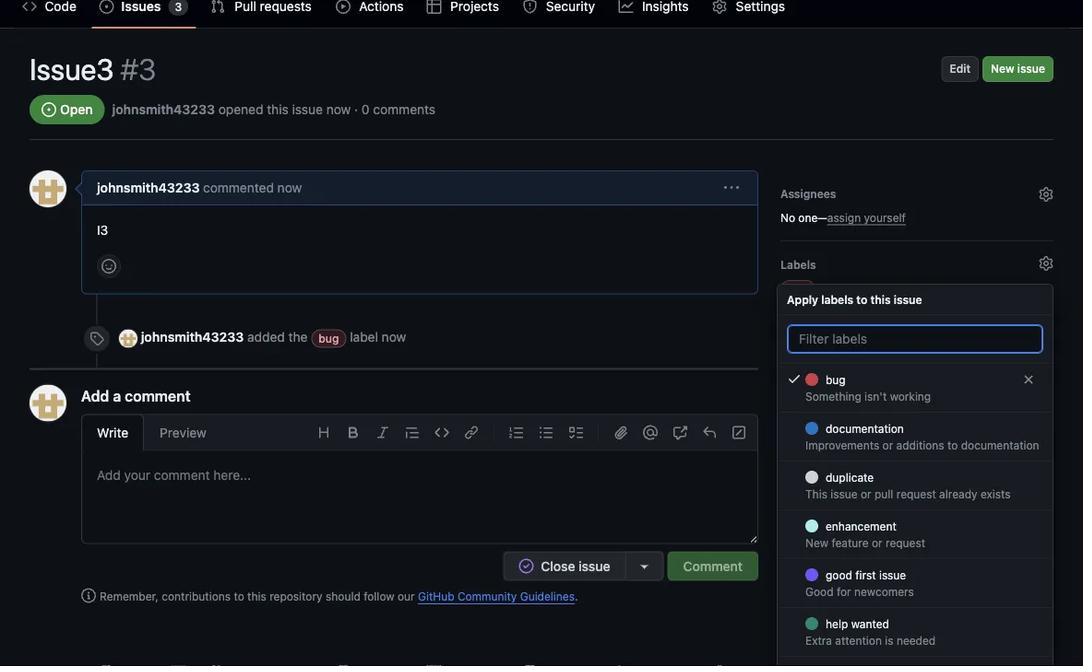 Task type: describe. For each thing, give the bounding box(es) containing it.
assignees
[[780, 187, 836, 200]]

good first issue good for newcomers
[[805, 569, 914, 599]]

issue3
[[30, 52, 114, 87]]

already
[[939, 488, 977, 501]]

3
[[175, 0, 182, 13]]

or inside the link issues element
[[850, 501, 861, 514]]

@johnsmith43233 image
[[30, 171, 66, 208]]

documentation improvements or additions to documentation
[[805, 423, 1039, 452]]

improvements
[[805, 439, 879, 452]]

info image
[[81, 589, 96, 604]]

0 horizontal spatial bug link
[[311, 330, 346, 348]]

issue3 #3
[[30, 52, 156, 87]]

bold image
[[346, 426, 361, 440]]

none yet
[[780, 359, 827, 372]]

our
[[398, 591, 415, 604]]

commented
[[203, 180, 274, 196]]

here...
[[213, 468, 251, 483]]

isn't
[[864, 390, 887, 403]]

wanted
[[851, 618, 889, 631]]

you're
[[780, 601, 813, 614]]

no one— assign yourself
[[780, 211, 906, 224]]

0
[[362, 102, 370, 117]]

0 horizontal spatial code image
[[22, 0, 37, 14]]

0 horizontal spatial now link
[[277, 180, 302, 196]]

gear image inside milestone popup button
[[1039, 404, 1053, 419]]

bell slash image
[[874, 576, 889, 590]]

labels
[[780, 258, 816, 271]]

play image
[[336, 0, 350, 14]]

label
[[350, 330, 378, 345]]

preview
[[160, 426, 207, 441]]

newcomers
[[854, 586, 914, 599]]

follow
[[364, 591, 394, 604]]

close
[[541, 559, 575, 574]]

community
[[457, 591, 517, 604]]

preview button
[[144, 415, 222, 452]]

good
[[826, 569, 852, 582]]

the
[[288, 330, 308, 345]]

duplicate this issue or pull request already exists
[[805, 471, 1011, 501]]

one—
[[798, 211, 827, 224]]

apply labels to this issue
[[787, 293, 922, 306]]

add for add your comment here...
[[97, 468, 121, 483]]

1 horizontal spatial now
[[326, 102, 351, 117]]

list ordered image
[[509, 426, 524, 440]]

comment for a
[[125, 387, 191, 405]]

additions
[[896, 439, 944, 452]]

link issues element
[[780, 471, 1053, 516]]

working
[[890, 390, 931, 403]]

duplicate
[[826, 471, 874, 484]]

Filter labels text field
[[787, 325, 1043, 354]]

milestone button
[[780, 400, 1053, 424]]

contributions
[[162, 591, 231, 604]]

1 horizontal spatial @johnsmith43233 image
[[119, 330, 137, 348]]

gear image inside labels popup button
[[1039, 256, 1053, 271]]

opened
[[218, 102, 263, 117]]

add a comment
[[81, 387, 191, 405]]

is
[[885, 635, 893, 648]]

request inside duplicate this issue or pull request already exists
[[896, 488, 936, 501]]

labels button
[[780, 253, 1053, 277]]

select projects element
[[780, 329, 1053, 374]]

johnsmith43233 opened this issue now · 0 comments
[[112, 102, 435, 117]]

table image
[[427, 0, 442, 14]]

requests
[[886, 501, 931, 514]]

new issue
[[991, 62, 1045, 75]]

notifications
[[780, 548, 850, 561]]

tasklist image
[[568, 426, 583, 440]]

development button
[[780, 471, 1053, 495]]

your
[[124, 468, 150, 483]]

1 vertical spatial issue opened image
[[42, 102, 56, 117]]

add a comment tab list
[[81, 415, 222, 452]]

assign
[[827, 211, 861, 224]]

select milestones element
[[780, 400, 1053, 445]]

or inside documentation improvements or additions to documentation
[[882, 439, 893, 452]]

assign yourself button
[[827, 209, 906, 226]]

comment for your
[[154, 468, 210, 483]]

tag image
[[89, 332, 104, 346]]

should
[[326, 591, 361, 604]]

paperclip image
[[613, 426, 628, 440]]

new inside enhancement new feature or request
[[805, 537, 828, 550]]

cross reference image
[[673, 426, 687, 440]]

bug something isn't working
[[805, 374, 931, 403]]

new inside new issue link
[[991, 62, 1014, 75]]

development
[[780, 477, 852, 490]]

to inside documentation improvements or additions to documentation
[[947, 439, 958, 452]]

bug for bug something isn't working
[[826, 374, 846, 387]]

write button
[[81, 415, 144, 452]]

unsubscribe
[[892, 576, 960, 589]]

this inside you're receiving notifications because you're watching this repository.
[[831, 618, 850, 631]]

yet
[[811, 359, 827, 372]]

issue opened image inside 3 link
[[99, 0, 114, 14]]

comment
[[683, 559, 743, 574]]

.
[[575, 591, 578, 604]]

unsubscribe button
[[780, 570, 1053, 596]]

this
[[805, 488, 827, 501]]

to for apply labels to this issue
[[856, 293, 867, 306]]

gear image for none yet
[[1039, 333, 1053, 348]]

watching
[[780, 618, 828, 631]]

enhancement
[[826, 520, 896, 533]]

mention image
[[643, 426, 658, 440]]

help wanted extra attention is needed
[[805, 618, 936, 648]]

attention
[[835, 635, 882, 648]]

johnsmith43233 for johnsmith43233 opened this issue now · 0 comments
[[112, 102, 215, 117]]

milestone
[[798, 430, 849, 443]]

github community guidelines link
[[418, 591, 575, 604]]

johnsmith43233 commented now
[[97, 180, 302, 196]]

because
[[935, 601, 979, 614]]

write
[[97, 426, 128, 441]]



Task type: vqa. For each thing, say whether or not it's contained in the screenshot.
Translations at left top
no



Task type: locate. For each thing, give the bounding box(es) containing it.
git pull request image
[[210, 0, 225, 14]]

graph image
[[619, 0, 633, 14]]

or
[[882, 439, 893, 452], [861, 488, 871, 501], [850, 501, 861, 514], [872, 537, 882, 550]]

repository.
[[853, 618, 908, 631]]

gear image for no one—
[[1039, 187, 1053, 202]]

issue inside good first issue good for newcomers
[[879, 569, 906, 582]]

4 gear image from the top
[[1039, 475, 1053, 490]]

gear image inside assignees popup button
[[1039, 187, 1053, 202]]

or inside enhancement new feature or request
[[872, 537, 882, 550]]

quote image
[[405, 426, 420, 440]]

0 horizontal spatial documentation
[[826, 423, 904, 435]]

2 gear image from the top
[[1039, 256, 1053, 271]]

guidelines
[[520, 591, 575, 604]]

italic image
[[375, 426, 390, 440]]

request inside enhancement new feature or request
[[886, 537, 925, 550]]

1 horizontal spatial new
[[991, 62, 1014, 75]]

2 vertical spatial now
[[382, 330, 406, 345]]

0 horizontal spatial to
[[234, 591, 244, 604]]

1 vertical spatial request
[[886, 537, 925, 550]]

0 horizontal spatial gear image
[[712, 0, 727, 14]]

added
[[247, 330, 285, 345]]

open
[[60, 102, 93, 117]]

1 vertical spatial gear image
[[1039, 404, 1053, 419]]

·
[[354, 102, 358, 117]]

no left this
[[780, 501, 795, 514]]

issue opened image left open
[[42, 102, 56, 117]]

1 gear image from the top
[[1039, 187, 1053, 202]]

1 vertical spatial new
[[805, 537, 828, 550]]

1 vertical spatial code image
[[434, 426, 449, 440]]

1 vertical spatial comment
[[154, 468, 210, 483]]

x image
[[1021, 373, 1036, 387]]

extra
[[805, 635, 832, 648]]

now right "label"
[[382, 330, 406, 345]]

i3
[[97, 222, 108, 238]]

  text field inside add a comment element
[[82, 452, 757, 544]]

remember,
[[100, 591, 159, 604]]

0 horizontal spatial new
[[805, 537, 828, 550]]

receiving
[[817, 601, 864, 614]]

0 vertical spatial request
[[896, 488, 936, 501]]

johnsmith43233
[[112, 102, 215, 117], [97, 180, 200, 196], [141, 330, 244, 345]]

2 horizontal spatial now
[[382, 330, 406, 345]]

johnsmith43233 left added
[[141, 330, 244, 345]]

no inside select milestones element
[[780, 430, 795, 443]]

close issue
[[541, 559, 610, 574]]

1 horizontal spatial gear image
[[1039, 404, 1053, 419]]

0 vertical spatial checkbox item
[[778, 364, 1053, 413]]

johnsmith43233 up the i3
[[97, 180, 200, 196]]

something
[[805, 390, 861, 403]]

0 vertical spatial @johnsmith43233 image
[[119, 330, 137, 348]]

no for no one— assign yourself
[[780, 211, 795, 224]]

0 vertical spatial johnsmith43233
[[112, 102, 215, 117]]

close issue button
[[503, 552, 625, 582]]

apply
[[787, 293, 818, 306]]

or down "enhancement"
[[872, 537, 882, 550]]

johnsmith43233 link
[[112, 102, 215, 117], [97, 180, 200, 196], [141, 330, 244, 345]]

check image
[[787, 372, 802, 387]]

1 horizontal spatial bug link
[[780, 280, 816, 299]]

for
[[837, 586, 851, 599]]

or inside duplicate this issue or pull request already exists
[[861, 488, 871, 501]]

no branches or pull requests
[[780, 501, 931, 514]]

no milestone
[[780, 430, 849, 443]]

1 vertical spatial @johnsmith43233 image
[[30, 385, 66, 422]]

bug up something
[[826, 374, 846, 387]]

1 vertical spatial bug
[[318, 332, 339, 345]]

pull inside the link issues element
[[864, 501, 883, 514]]

1 vertical spatial no
[[780, 430, 795, 443]]

shield image
[[522, 0, 537, 14]]

first
[[855, 569, 876, 582]]

no for no milestone
[[780, 430, 795, 443]]

or down duplicate
[[861, 488, 871, 501]]

add or remove reactions image
[[101, 259, 116, 274]]

this right opened
[[267, 102, 289, 117]]

bug for bug
[[788, 283, 808, 296]]

johnsmith43233 link left added
[[141, 330, 244, 345]]

1 vertical spatial bug link
[[311, 330, 346, 348]]

customize
[[998, 548, 1053, 561]]

3 link
[[92, 0, 196, 20]]

1 vertical spatial now link
[[382, 330, 406, 345]]

gear image for no branches or pull requests
[[1039, 475, 1053, 490]]

notifications
[[867, 601, 932, 614]]

this left repository
[[247, 591, 266, 604]]

add left 'your'
[[97, 468, 121, 483]]

gear image
[[1039, 187, 1053, 202], [1039, 256, 1053, 271], [1039, 333, 1053, 348], [1039, 475, 1053, 490]]

comments
[[373, 102, 435, 117]]

documentation up improvements
[[826, 423, 904, 435]]

add or remove reactions element
[[97, 255, 121, 279]]

1 vertical spatial now
[[277, 180, 302, 196]]

  text field
[[82, 452, 757, 544]]

1 no from the top
[[780, 211, 795, 224]]

0 vertical spatial bug link
[[780, 280, 816, 299]]

1 horizontal spatial code image
[[434, 426, 449, 440]]

request left already
[[896, 488, 936, 501]]

new issue link
[[982, 56, 1053, 82]]

this
[[267, 102, 289, 117], [870, 293, 891, 306], [247, 591, 266, 604], [831, 618, 850, 631]]

reply image
[[702, 426, 717, 440]]

0 vertical spatial new
[[991, 62, 1014, 75]]

issue
[[1017, 62, 1045, 75], [292, 102, 323, 117], [894, 293, 922, 306], [831, 488, 858, 501], [579, 559, 610, 574], [879, 569, 906, 582]]

issue opened image
[[99, 0, 114, 14], [42, 102, 56, 117]]

heading image
[[316, 426, 331, 440]]

now link right "label"
[[382, 330, 406, 345]]

2 vertical spatial to
[[234, 591, 244, 604]]

@johnsmith43233 image right tag image
[[119, 330, 137, 348]]

1 vertical spatial to
[[947, 439, 958, 452]]

projects button
[[780, 329, 1053, 353]]

bug right the
[[318, 332, 339, 345]]

checkbox item containing bug something isn't working
[[778, 364, 1053, 413]]

add left a
[[81, 387, 109, 405]]

0 vertical spatial no
[[780, 211, 795, 224]]

issue opened image up issue3 #3
[[99, 0, 114, 14]]

bug link down labels
[[780, 280, 816, 299]]

gear image
[[712, 0, 727, 14], [1039, 404, 1053, 419]]

you're
[[982, 601, 1014, 614]]

request down requests
[[886, 537, 925, 550]]

1 vertical spatial checkbox item
[[778, 658, 1053, 667]]

@johnsmith43233 image left a
[[30, 385, 66, 422]]

1 horizontal spatial to
[[856, 293, 867, 306]]

1 horizontal spatial bug
[[788, 283, 808, 296]]

issue inside duplicate this issue or pull request already exists
[[831, 488, 858, 501]]

label now
[[350, 330, 406, 345]]

johnsmith43233 link up the i3
[[97, 180, 200, 196]]

add for add a comment
[[81, 387, 109, 405]]

2 horizontal spatial bug
[[826, 374, 846, 387]]

comment up add a comment tab list
[[125, 387, 191, 405]]

milestone
[[780, 406, 833, 419]]

yourself
[[864, 211, 906, 224]]

checkbox item
[[778, 364, 1053, 413], [778, 658, 1053, 667]]

pull inside duplicate this issue or pull request already exists
[[874, 488, 893, 501]]

add your comment here...
[[97, 468, 251, 483]]

1 vertical spatial add
[[97, 468, 121, 483]]

0 vertical spatial gear image
[[712, 0, 727, 14]]

bug link right the
[[311, 330, 346, 348]]

0 vertical spatial add
[[81, 387, 109, 405]]

new
[[991, 62, 1014, 75], [805, 537, 828, 550]]

0 vertical spatial now
[[326, 102, 351, 117]]

no inside select assignees element
[[780, 211, 795, 224]]

3 gear image from the top
[[1039, 333, 1053, 348]]

branches
[[798, 501, 847, 514]]

1 vertical spatial documentation
[[961, 439, 1039, 452]]

2 vertical spatial johnsmith43233 link
[[141, 330, 244, 345]]

no inside the link issues element
[[780, 501, 795, 514]]

select assignees element
[[780, 182, 1053, 226]]

enhancement new feature or request
[[805, 520, 925, 550]]

0 horizontal spatial @johnsmith43233 image
[[30, 385, 66, 422]]

labels
[[821, 293, 853, 306]]

2 vertical spatial no
[[780, 501, 795, 514]]

0 horizontal spatial bug
[[318, 332, 339, 345]]

feature
[[832, 537, 869, 550]]

0 vertical spatial comment
[[125, 387, 191, 405]]

1 horizontal spatial now link
[[382, 330, 406, 345]]

0 horizontal spatial now
[[277, 180, 302, 196]]

bug inside bug something isn't working
[[826, 374, 846, 387]]

bug inside johnsmith43233 added   the bug
[[318, 332, 339, 345]]

link image
[[464, 426, 479, 440]]

comment button
[[668, 552, 758, 582]]

johnsmith43233 link down #3
[[112, 102, 215, 117]]

documentation up exists
[[961, 439, 1039, 452]]

3 no from the top
[[780, 501, 795, 514]]

johnsmith43233 link for commented
[[97, 180, 200, 196]]

code image inside add a comment element
[[434, 426, 449, 440]]

no for no branches or pull requests
[[780, 501, 795, 514]]

to right contributions
[[234, 591, 244, 604]]

this right labels
[[870, 293, 891, 306]]

now left ·
[[326, 102, 351, 117]]

johnsmith43233 for johnsmith43233 added   the bug
[[141, 330, 244, 345]]

projects
[[780, 335, 825, 348]]

johnsmith43233 inside johnsmith43233 added   the bug
[[141, 330, 244, 345]]

#3
[[120, 52, 156, 87]]

code image up issue3
[[22, 0, 37, 14]]

diff ignored image
[[732, 426, 746, 440]]

repository
[[270, 591, 322, 604]]

johnsmith43233 for johnsmith43233 commented now
[[97, 180, 200, 196]]

github
[[418, 591, 454, 604]]

to for remember, contributions to this repository should follow     our github community guidelines .
[[234, 591, 244, 604]]

1 checkbox item from the top
[[778, 364, 1053, 413]]

0 vertical spatial bug
[[788, 283, 808, 296]]

gear image inside development popup button
[[1039, 475, 1053, 490]]

add a comment element
[[81, 385, 758, 582]]

documentation
[[826, 423, 904, 435], [961, 439, 1039, 452]]

issue inside button
[[579, 559, 610, 574]]

0 vertical spatial code image
[[22, 0, 37, 14]]

or up "enhancement"
[[850, 501, 861, 514]]

gear image inside projects popup button
[[1039, 333, 1053, 348]]

2 vertical spatial johnsmith43233
[[141, 330, 244, 345]]

comment down the preview
[[154, 468, 210, 483]]

you're receiving notifications because you're watching this repository.
[[780, 601, 1014, 631]]

to right labels
[[856, 293, 867, 306]]

@johnsmith43233 image
[[119, 330, 137, 348], [30, 385, 66, 422]]

show options image
[[724, 181, 739, 196]]

a
[[113, 387, 121, 405]]

code image right quote icon
[[434, 426, 449, 440]]

2 checkbox item from the top
[[778, 658, 1053, 667]]

0 vertical spatial now link
[[277, 180, 302, 196]]

0 horizontal spatial issue opened image
[[42, 102, 56, 117]]

bug link
[[780, 280, 816, 299], [311, 330, 346, 348]]

0 vertical spatial documentation
[[826, 423, 904, 435]]

0 vertical spatial issue opened image
[[99, 0, 114, 14]]

1 vertical spatial johnsmith43233 link
[[97, 180, 200, 196]]

2 no from the top
[[780, 430, 795, 443]]

1 horizontal spatial issue opened image
[[99, 0, 114, 14]]

good
[[805, 586, 833, 599]]

1 horizontal spatial documentation
[[961, 439, 1039, 452]]

2 vertical spatial bug
[[826, 374, 846, 387]]

bug down labels
[[788, 283, 808, 296]]

list unordered image
[[539, 426, 553, 440]]

code image
[[22, 0, 37, 14], [434, 426, 449, 440]]

no down milestone
[[780, 430, 795, 443]]

johnsmith43233 down #3
[[112, 102, 215, 117]]

now right the commented
[[277, 180, 302, 196]]

this down receiving
[[831, 618, 850, 631]]

0 vertical spatial johnsmith43233 link
[[112, 102, 215, 117]]

no left one—
[[780, 211, 795, 224]]

or left additions
[[882, 439, 893, 452]]

to right additions
[[947, 439, 958, 452]]

1 vertical spatial johnsmith43233
[[97, 180, 200, 196]]

none
[[780, 359, 808, 372]]

request
[[896, 488, 936, 501], [886, 537, 925, 550]]

johnsmith43233 link for opened this issue
[[112, 102, 215, 117]]

no
[[780, 211, 795, 224], [780, 430, 795, 443], [780, 501, 795, 514]]

2 horizontal spatial to
[[947, 439, 958, 452]]

add
[[81, 387, 109, 405], [97, 468, 121, 483]]

now link right the commented
[[277, 180, 302, 196]]

issue closed image
[[519, 559, 534, 574]]

needed
[[897, 635, 936, 648]]

exists
[[981, 488, 1011, 501]]

0 vertical spatial to
[[856, 293, 867, 306]]

bug
[[788, 283, 808, 296], [318, 332, 339, 345], [826, 374, 846, 387]]



